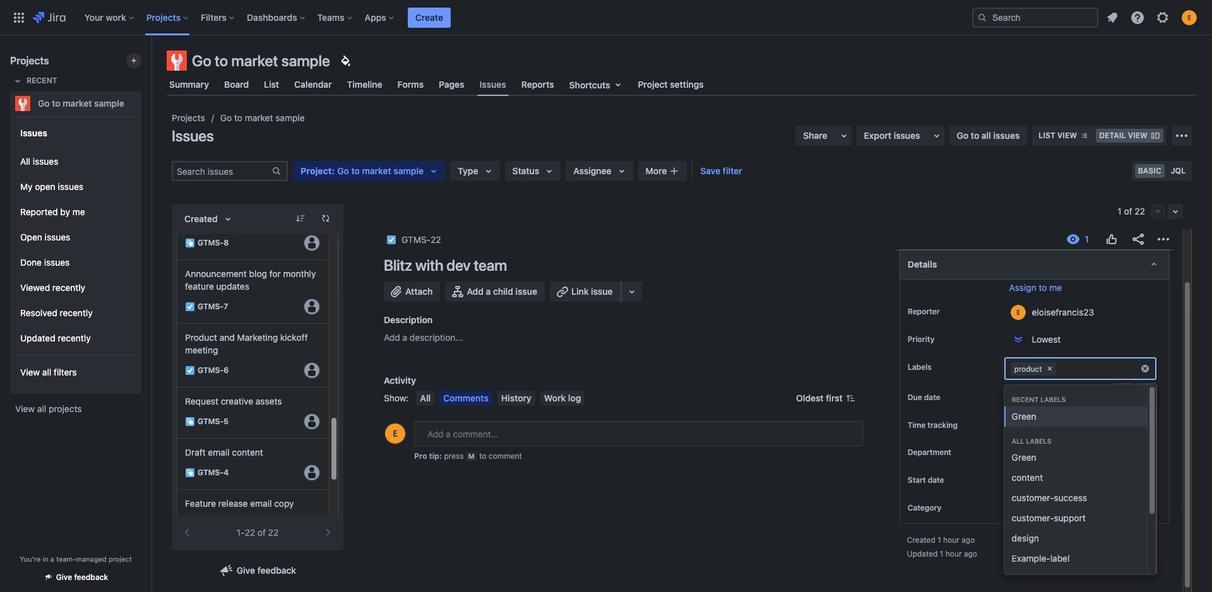 Task type: describe. For each thing, give the bounding box(es) containing it.
gtms-8
[[198, 238, 229, 248]]

your work
[[84, 12, 126, 22]]

create project image
[[129, 56, 139, 66]]

0 horizontal spatial feedback
[[74, 573, 108, 582]]

oldest
[[797, 393, 824, 404]]

log
[[568, 393, 581, 404]]

1 issue from the left
[[516, 286, 538, 297]]

set background color image
[[338, 53, 353, 68]]

1 of 22
[[1118, 206, 1146, 217]]

logged
[[1044, 422, 1072, 433]]

Search field
[[973, 7, 1099, 27]]

labels
[[908, 363, 932, 372]]

1 horizontal spatial go to market sample link
[[220, 111, 305, 126]]

settings
[[670, 79, 704, 90]]

configure
[[1114, 537, 1155, 547]]

1 horizontal spatial give feedback button
[[211, 561, 304, 581]]

child
[[493, 286, 514, 297]]

issues for done issues
[[44, 257, 70, 268]]

product and marketing kickoff meeting
[[185, 332, 308, 356]]

project for project settings
[[638, 79, 668, 90]]

go to all issues link
[[950, 126, 1028, 146]]

reported by me
[[20, 206, 85, 217]]

Search issues text field
[[173, 162, 272, 180]]

all for all labels
[[1012, 438, 1025, 445]]

market down "list" link
[[245, 112, 273, 123]]

import and bulk change issues image
[[1175, 128, 1190, 143]]

1 vertical spatial of
[[258, 527, 266, 538]]

22 down copy
[[268, 527, 279, 538]]

created for created 1 hour ago updated 1 hour ago
[[908, 536, 936, 545]]

for
[[270, 268, 281, 279]]

project for project : go to market sample
[[301, 166, 332, 176]]

Add a comment… field
[[414, 421, 863, 447]]

history
[[502, 393, 532, 404]]

filters
[[54, 367, 77, 378]]

add a description...
[[384, 332, 463, 343]]

marketing
[[237, 332, 278, 343]]

issues inside 'link'
[[58, 181, 83, 192]]

to right open export issues dropdown image
[[971, 130, 980, 141]]

list view
[[1039, 131, 1078, 140]]

recent for recent labels
[[1012, 396, 1039, 404]]

gtms-6
[[198, 366, 229, 376]]

attach
[[406, 286, 433, 297]]

create
[[416, 12, 443, 22]]

configure link
[[1089, 532, 1163, 552]]

project settings link
[[636, 73, 707, 96]]

reporter pin to top. only you can see pinned fields. image
[[943, 307, 953, 317]]

viewed
[[20, 282, 50, 293]]

shortcuts
[[570, 79, 611, 90]]

managed
[[76, 555, 107, 563]]

assign
[[1010, 282, 1037, 293]]

my
[[20, 181, 33, 192]]

sub task image for gtms-8
[[185, 238, 195, 248]]

view for view all projects
[[15, 404, 35, 414]]

type button
[[450, 161, 500, 181]]

none for due date
[[1010, 392, 1032, 403]]

8
[[224, 238, 229, 248]]

actions image
[[1157, 232, 1172, 247]]

draft
[[185, 447, 206, 458]]

view all filters link
[[15, 360, 136, 385]]

projects link
[[172, 111, 205, 126]]

type
[[458, 166, 479, 176]]

to right m
[[480, 452, 487, 461]]

0 vertical spatial of
[[1125, 206, 1133, 217]]

no time logged
[[1010, 422, 1072, 433]]

eloisefrancis23
[[1033, 307, 1095, 317]]

link issue button
[[550, 282, 622, 302]]

my open issues link
[[15, 174, 136, 200]]

all issues
[[20, 156, 58, 167]]

1 horizontal spatial feedback
[[258, 565, 296, 576]]

gtms-8 link
[[177, 209, 328, 260]]

group containing issues
[[15, 116, 136, 393]]

teams button
[[314, 7, 357, 27]]

board link
[[222, 73, 252, 96]]

view for list view
[[1058, 131, 1078, 140]]

recently for updated recently
[[58, 333, 91, 343]]

forms link
[[395, 73, 427, 96]]

shortcuts button
[[567, 73, 628, 96]]

due date pin to top. only you can see pinned fields. image
[[944, 393, 954, 403]]

market right :
[[362, 166, 391, 176]]

notifications image
[[1106, 10, 1121, 25]]

a for child
[[486, 286, 491, 297]]

resolved recently
[[20, 307, 93, 318]]

task image for announcement blog for monthly feature updates
[[185, 302, 195, 312]]

example-
[[1012, 554, 1051, 564]]

view all projects
[[15, 404, 82, 414]]

gtms- for 6
[[198, 366, 224, 376]]

feature release email copy
[[185, 498, 294, 509]]

me for assign to me
[[1050, 282, 1063, 293]]

detail view
[[1100, 131, 1148, 140]]

recently for viewed recently
[[52, 282, 85, 293]]

1 vertical spatial email
[[250, 498, 272, 509]]

created button
[[177, 209, 243, 229]]

2 vertical spatial 1
[[941, 550, 944, 559]]

refresh image
[[321, 214, 331, 224]]

updated inside created 1 hour ago updated 1 hour ago
[[908, 550, 938, 559]]

to inside button
[[1040, 282, 1048, 293]]

product
[[185, 332, 217, 343]]

example-label
[[1012, 554, 1070, 564]]

list for list view
[[1039, 131, 1056, 140]]

project settings
[[638, 79, 704, 90]]

me for reported by me
[[73, 206, 85, 217]]

priority pin to top. only you can see pinned fields. image
[[938, 335, 948, 345]]

department pin to top. only you can see pinned fields. image
[[955, 448, 965, 458]]

creative
[[221, 396, 253, 407]]

view all projects link
[[10, 398, 142, 421]]

created 1 hour ago updated 1 hour ago
[[908, 536, 978, 559]]

go down board link
[[220, 112, 232, 123]]

reported
[[20, 206, 58, 217]]

and
[[220, 332, 235, 343]]

all labels
[[1012, 438, 1052, 445]]

all issues link
[[15, 149, 136, 174]]

feature release email copy link
[[177, 490, 328, 541]]

menu bar containing all
[[414, 391, 588, 406]]

go right open export issues dropdown image
[[957, 130, 969, 141]]

help image
[[1131, 10, 1146, 25]]

reports
[[522, 79, 554, 90]]

apps button
[[361, 7, 399, 27]]

save filter
[[701, 166, 743, 176]]

basic
[[1139, 166, 1162, 176]]

gtms- for 7
[[198, 302, 224, 312]]

forms
[[398, 79, 424, 90]]

by
[[60, 206, 70, 217]]

export issues button
[[857, 126, 945, 146]]

issues left list view
[[994, 130, 1020, 141]]

reported by me link
[[15, 200, 136, 225]]

announcement blog for monthly feature updates
[[185, 268, 316, 292]]

updates
[[216, 281, 249, 292]]

22 up share image
[[1135, 206, 1146, 217]]

22 up the with
[[431, 234, 441, 245]]

created for created
[[184, 214, 218, 224]]

sub task image for gtms-4
[[185, 468, 195, 478]]

add for add a child issue
[[467, 286, 484, 297]]

primary element
[[8, 0, 973, 35]]

2 vertical spatial go to market sample
[[220, 112, 305, 123]]

clear image
[[1141, 364, 1151, 374]]

sort descending image
[[296, 214, 306, 224]]

none for start date
[[1010, 475, 1032, 486]]

history button
[[498, 391, 536, 406]]

green for recent
[[1012, 411, 1037, 422]]

details
[[908, 259, 938, 270]]

0 horizontal spatial go to market sample link
[[10, 91, 136, 116]]

jql
[[1172, 166, 1186, 176]]

collapse recent projects image
[[10, 73, 25, 88]]

view all filters
[[20, 367, 77, 378]]

copy
[[274, 498, 294, 509]]

pro
[[414, 452, 427, 461]]

calendar link
[[292, 73, 335, 96]]

filter
[[723, 166, 743, 176]]

5
[[224, 417, 229, 427]]

updated inside group
[[20, 333, 55, 343]]

resolved recently link
[[15, 301, 136, 326]]

to up the board
[[215, 52, 228, 69]]

labels pin to top. only you can see pinned fields. image
[[935, 363, 945, 373]]

labels for recent labels
[[1041, 396, 1067, 404]]

announcement
[[185, 268, 247, 279]]

:
[[332, 166, 335, 176]]

sample up the calendar
[[282, 52, 330, 69]]

your
[[84, 12, 103, 22]]

m
[[469, 452, 475, 461]]

pro tip: press m to comment
[[414, 452, 522, 461]]

market up all issues link
[[63, 98, 92, 109]]

tip:
[[429, 452, 442, 461]]



Task type: vqa. For each thing, say whether or not it's contained in the screenshot.
Created 'CREATED'
yes



Task type: locate. For each thing, give the bounding box(es) containing it.
sub task image
[[185, 417, 195, 427]]

go
[[192, 52, 211, 69], [38, 98, 50, 109], [220, 112, 232, 123], [957, 130, 969, 141], [337, 166, 349, 176]]

to right :
[[352, 166, 360, 176]]

projects for projects popup button
[[146, 12, 181, 22]]

done issues
[[20, 257, 70, 268]]

customer- for support
[[1012, 513, 1055, 524]]

date left due date pin to top. only you can see pinned fields. icon
[[925, 393, 941, 402]]

all left projects
[[37, 404, 46, 414]]

view for detail view
[[1129, 131, 1148, 140]]

go to market sample down "list" link
[[220, 112, 305, 123]]

0 vertical spatial email
[[208, 447, 230, 458]]

gtms- down created popup button
[[198, 238, 224, 248]]

1 horizontal spatial view
[[1129, 131, 1148, 140]]

1 horizontal spatial created
[[908, 536, 936, 545]]

sample down "list" link
[[276, 112, 305, 123]]

sidebar navigation image
[[138, 51, 166, 76]]

activity
[[384, 375, 416, 386]]

2 view from the left
[[1129, 131, 1148, 140]]

created down category
[[908, 536, 936, 545]]

view right detail
[[1129, 131, 1148, 140]]

0 vertical spatial add
[[467, 286, 484, 297]]

all up my
[[20, 156, 30, 167]]

market up "list" link
[[231, 52, 278, 69]]

0 vertical spatial recent
[[27, 76, 57, 85]]

1 vertical spatial all
[[420, 393, 431, 404]]

0 vertical spatial all
[[982, 130, 992, 141]]

0 vertical spatial updated
[[20, 333, 55, 343]]

issues for go to market sample link to the left
[[20, 127, 47, 138]]

1 vertical spatial created
[[908, 536, 936, 545]]

green down all labels
[[1012, 452, 1037, 463]]

0 vertical spatial all
[[20, 156, 30, 167]]

0 vertical spatial view
[[20, 367, 40, 378]]

task image
[[387, 235, 397, 245], [185, 302, 195, 312], [185, 366, 195, 376]]

0 vertical spatial project
[[638, 79, 668, 90]]

release
[[218, 498, 248, 509]]

cancel labels image
[[1142, 389, 1152, 399]]

to down board link
[[234, 112, 243, 123]]

1 horizontal spatial a
[[403, 332, 408, 343]]

issues up all issues
[[20, 127, 47, 138]]

assign to me button
[[1010, 282, 1157, 294]]

2 vertical spatial projects
[[172, 112, 205, 123]]

customer- for success
[[1012, 493, 1055, 504]]

0 vertical spatial green
[[1012, 411, 1037, 422]]

go up all issues
[[38, 98, 50, 109]]

none down all labels
[[1010, 447, 1032, 458]]

group
[[15, 116, 136, 393], [15, 145, 136, 355]]

green for all
[[1012, 452, 1037, 463]]

issues right pages
[[480, 79, 506, 90]]

issues right export
[[894, 130, 921, 141]]

work
[[106, 12, 126, 22]]

my open issues
[[20, 181, 83, 192]]

start date
[[908, 476, 945, 485]]

sample left type
[[394, 166, 424, 176]]

all for all issues
[[20, 156, 30, 167]]

0 vertical spatial date
[[925, 393, 941, 402]]

0 vertical spatial sub task image
[[185, 238, 195, 248]]

none
[[1010, 392, 1032, 403], [1010, 447, 1032, 458], [1010, 475, 1032, 486]]

2 vertical spatial task image
[[185, 366, 195, 376]]

recent right collapse recent projects "icon"
[[27, 76, 57, 85]]

2 horizontal spatial issues
[[480, 79, 506, 90]]

give feedback button down you're in a team-managed project
[[36, 567, 116, 588]]

project left settings
[[638, 79, 668, 90]]

feature
[[185, 498, 216, 509]]

no
[[1010, 422, 1022, 433]]

appswitcher icon image
[[11, 10, 27, 25]]

0 horizontal spatial project
[[301, 166, 332, 176]]

green up time
[[1012, 411, 1037, 422]]

1 vertical spatial all
[[42, 367, 51, 378]]

1 vertical spatial updated
[[908, 550, 938, 559]]

comment
[[489, 452, 522, 461]]

apps
[[365, 12, 387, 22]]

ago left example-
[[965, 550, 978, 559]]

me right by
[[73, 206, 85, 217]]

gtms- for 22
[[402, 234, 431, 245]]

design
[[1012, 533, 1040, 544]]

to right assign
[[1040, 282, 1048, 293]]

add for add a description...
[[384, 332, 400, 343]]

1 vertical spatial green
[[1012, 452, 1037, 463]]

go to market sample
[[192, 52, 330, 69], [38, 98, 124, 109], [220, 112, 305, 123]]

recently for resolved recently
[[60, 307, 93, 318]]

customer- up customer-support
[[1012, 493, 1055, 504]]

1 horizontal spatial add
[[467, 286, 484, 297]]

created left order by "icon"
[[184, 214, 218, 224]]

gtms- down meeting at the bottom left
[[198, 366, 224, 376]]

updated down resolved
[[20, 333, 55, 343]]

all
[[982, 130, 992, 141], [42, 367, 51, 378], [37, 404, 46, 414]]

1 view from the left
[[1058, 131, 1078, 140]]

task image left gtms-6
[[185, 366, 195, 376]]

open issues link
[[15, 225, 136, 250]]

category
[[908, 504, 942, 513]]

1 sub task image from the top
[[185, 238, 195, 248]]

teams
[[318, 12, 345, 22]]

email left copy
[[250, 498, 272, 509]]

0 horizontal spatial content
[[232, 447, 263, 458]]

you're
[[20, 555, 41, 563]]

feature
[[185, 281, 214, 292]]

issues inside tab list
[[480, 79, 506, 90]]

share image
[[1131, 232, 1147, 247]]

1 horizontal spatial updated
[[908, 550, 938, 559]]

filters button
[[197, 7, 239, 27]]

created inside created 1 hour ago updated 1 hour ago
[[908, 536, 936, 545]]

0 vertical spatial 1
[[1118, 206, 1122, 217]]

gtms- down the draft email content
[[198, 468, 224, 478]]

issues inside button
[[894, 130, 921, 141]]

reports link
[[519, 73, 557, 96]]

tab list
[[159, 73, 1205, 96]]

0 horizontal spatial give feedback
[[56, 573, 108, 582]]

1 horizontal spatial all
[[420, 393, 431, 404]]

banner
[[0, 0, 1213, 35]]

none for department
[[1010, 447, 1032, 458]]

1 vertical spatial date
[[928, 476, 945, 485]]

customer- up design
[[1012, 513, 1055, 524]]

recently down the viewed recently "link"
[[60, 307, 93, 318]]

project
[[638, 79, 668, 90], [301, 166, 332, 176]]

2 issue from the left
[[591, 286, 613, 297]]

0 vertical spatial content
[[232, 447, 263, 458]]

1 vertical spatial hour
[[946, 550, 962, 559]]

updated
[[20, 333, 55, 343], [908, 550, 938, 559]]

view left projects
[[15, 404, 35, 414]]

give feedback down 1-22 of 22
[[237, 565, 296, 576]]

2 customer- from the top
[[1012, 513, 1055, 524]]

2 vertical spatial all
[[1012, 438, 1025, 445]]

go right :
[[337, 166, 349, 176]]

done
[[20, 257, 42, 268]]

1 horizontal spatial give feedback
[[237, 565, 296, 576]]

clear image
[[1045, 364, 1055, 374]]

export
[[865, 130, 892, 141]]

menu bar
[[414, 391, 588, 406]]

2 group from the top
[[15, 145, 136, 355]]

1 horizontal spatial project
[[638, 79, 668, 90]]

1-
[[237, 527, 245, 538]]

to
[[215, 52, 228, 69], [52, 98, 60, 109], [234, 112, 243, 123], [971, 130, 980, 141], [352, 166, 360, 176], [1040, 282, 1048, 293], [480, 452, 487, 461]]

give feedback button down 1-22 of 22
[[211, 561, 304, 581]]

add down 'description'
[[384, 332, 400, 343]]

1 vertical spatial recently
[[60, 307, 93, 318]]

first
[[826, 393, 843, 404]]

2 horizontal spatial all
[[1012, 438, 1025, 445]]

1 vertical spatial projects
[[10, 55, 49, 66]]

open export issues dropdown image
[[930, 128, 945, 143]]

comments
[[444, 393, 489, 404]]

1 horizontal spatial email
[[250, 498, 272, 509]]

1 customer- from the top
[[1012, 493, 1055, 504]]

you're in a team-managed project
[[20, 555, 132, 563]]

blog
[[249, 268, 267, 279]]

1 vertical spatial list
[[1039, 131, 1056, 140]]

0 vertical spatial list
[[264, 79, 279, 90]]

request
[[185, 396, 219, 407]]

issues down the reported by me
[[45, 232, 70, 242]]

go to market sample inside go to market sample link
[[38, 98, 124, 109]]

recent up time
[[1012, 396, 1039, 404]]

labels up logged
[[1041, 396, 1067, 404]]

1 horizontal spatial issues
[[172, 127, 214, 145]]

list right the board
[[264, 79, 279, 90]]

gtms- for 4
[[198, 468, 224, 478]]

a
[[486, 286, 491, 297], [403, 332, 408, 343], [50, 555, 54, 563]]

sample left add to starred image
[[94, 98, 124, 109]]

1 vertical spatial task image
[[185, 302, 195, 312]]

time tracking
[[908, 421, 958, 430]]

issues for export issues
[[894, 130, 921, 141]]

0 vertical spatial created
[[184, 214, 218, 224]]

go to all issues
[[957, 130, 1020, 141]]

0 vertical spatial recently
[[52, 282, 85, 293]]

gtms- left copy link to issue image
[[402, 234, 431, 245]]

list link
[[262, 73, 282, 96]]

me inside group
[[73, 206, 85, 217]]

0 vertical spatial hour
[[944, 536, 960, 545]]

go up summary
[[192, 52, 211, 69]]

kickoff
[[280, 332, 308, 343]]

task image down feature
[[185, 302, 195, 312]]

0 vertical spatial task image
[[387, 235, 397, 245]]

view for view all filters
[[20, 367, 40, 378]]

1 horizontal spatial list
[[1039, 131, 1056, 140]]

issues for open issues
[[45, 232, 70, 242]]

add to starred image
[[138, 96, 153, 111]]

0 horizontal spatial view
[[1058, 131, 1078, 140]]

newest first image
[[846, 394, 856, 404]]

sub task image
[[185, 238, 195, 248], [185, 468, 195, 478]]

0 horizontal spatial me
[[73, 206, 85, 217]]

0 horizontal spatial give
[[56, 573, 72, 582]]

gtms- right sub task image
[[198, 417, 224, 427]]

issues inside 'link'
[[44, 257, 70, 268]]

date right start
[[928, 476, 945, 485]]

sub task image inside gtms-8 link
[[185, 238, 195, 248]]

1 vertical spatial ago
[[965, 550, 978, 559]]

1 horizontal spatial content
[[1012, 473, 1044, 483]]

1 horizontal spatial of
[[1125, 206, 1133, 217]]

0 horizontal spatial add
[[384, 332, 400, 343]]

go to market sample up "list" link
[[192, 52, 330, 69]]

none down product
[[1010, 392, 1032, 403]]

0 vertical spatial labels
[[1041, 396, 1067, 404]]

1 vertical spatial labels
[[1027, 438, 1052, 445]]

core
[[1010, 503, 1029, 514]]

view left filters at the left
[[20, 367, 40, 378]]

22 down feature release email copy
[[245, 527, 255, 538]]

0 vertical spatial customer-
[[1012, 493, 1055, 504]]

open
[[35, 181, 55, 192]]

draft email content
[[185, 447, 263, 458]]

projects
[[49, 404, 82, 414]]

due date
[[908, 393, 941, 402]]

all right show:
[[420, 393, 431, 404]]

0 vertical spatial none
[[1010, 392, 1032, 403]]

date
[[925, 393, 941, 402], [928, 476, 945, 485]]

banner containing your work
[[0, 0, 1213, 35]]

feedback
[[258, 565, 296, 576], [74, 573, 108, 582]]

created inside popup button
[[184, 214, 218, 224]]

1 horizontal spatial recent
[[1012, 396, 1039, 404]]

feedback down managed
[[74, 573, 108, 582]]

time
[[908, 421, 926, 430]]

1 vertical spatial sub task image
[[185, 468, 195, 478]]

press
[[444, 452, 464, 461]]

a down 'description'
[[403, 332, 408, 343]]

issues for all issues
[[33, 156, 58, 167]]

start
[[908, 476, 927, 485]]

issues for projects link
[[172, 127, 214, 145]]

1 vertical spatial go to market sample
[[38, 98, 124, 109]]

labels down no time logged
[[1027, 438, 1052, 445]]

ago left design
[[962, 536, 976, 545]]

jira image
[[33, 10, 66, 25], [33, 10, 66, 25]]

request creative assets
[[185, 396, 282, 407]]

calendar
[[294, 79, 332, 90]]

0 horizontal spatial issue
[[516, 286, 538, 297]]

0 vertical spatial ago
[[962, 536, 976, 545]]

go to market sample link down "list" link
[[220, 111, 305, 126]]

project inside project settings link
[[638, 79, 668, 90]]

projects for projects link
[[172, 112, 205, 123]]

0 vertical spatial projects
[[146, 12, 181, 22]]

1 vertical spatial content
[[1012, 473, 1044, 483]]

1 green from the top
[[1012, 411, 1037, 422]]

give down the team-
[[56, 573, 72, 582]]

a inside button
[[486, 286, 491, 297]]

give feedback down you're in a team-managed project
[[56, 573, 108, 582]]

your work button
[[81, 7, 139, 27]]

add inside button
[[467, 286, 484, 297]]

gtms-22 link
[[402, 232, 441, 248]]

profile image of eloisefrancis23 image
[[385, 424, 406, 444]]

labels for all labels
[[1027, 438, 1052, 445]]

created
[[184, 214, 218, 224], [908, 536, 936, 545]]

0 vertical spatial a
[[486, 286, 491, 297]]

issues down all issues link
[[58, 181, 83, 192]]

1-22 of 22
[[237, 527, 279, 538]]

issue right child
[[516, 286, 538, 297]]

viewed recently link
[[15, 275, 136, 301]]

1 horizontal spatial give
[[237, 565, 255, 576]]

0 horizontal spatial issues
[[20, 127, 47, 138]]

projects button
[[143, 7, 193, 27]]

1 vertical spatial 1
[[938, 536, 942, 545]]

department
[[908, 448, 952, 458]]

2 none from the top
[[1010, 447, 1032, 458]]

search image
[[978, 12, 988, 22]]

0 horizontal spatial a
[[50, 555, 54, 563]]

link issue
[[572, 286, 613, 297]]

1 vertical spatial me
[[1050, 282, 1063, 293]]

projects up collapse recent projects "icon"
[[10, 55, 49, 66]]

2 vertical spatial a
[[50, 555, 54, 563]]

0 horizontal spatial give feedback button
[[36, 567, 116, 588]]

recent
[[27, 76, 57, 85], [1012, 396, 1039, 404]]

customer-support
[[1012, 513, 1086, 524]]

list for list
[[264, 79, 279, 90]]

2 vertical spatial all
[[37, 404, 46, 414]]

recently down "done issues" 'link'
[[52, 282, 85, 293]]

0 horizontal spatial of
[[258, 527, 266, 538]]

tab list containing issues
[[159, 73, 1205, 96]]

1 vertical spatial customer-
[[1012, 513, 1055, 524]]

give feedback
[[237, 565, 296, 576], [56, 573, 108, 582]]

list right go to all issues
[[1039, 131, 1056, 140]]

gtms- for 5
[[198, 417, 224, 427]]

customer-
[[1012, 493, 1055, 504], [1012, 513, 1055, 524]]

market
[[231, 52, 278, 69], [63, 98, 92, 109], [245, 112, 273, 123], [362, 166, 391, 176]]

add a child issue button
[[446, 282, 545, 302]]

label
[[1051, 554, 1070, 564]]

all for all
[[420, 393, 431, 404]]

recently down resolved recently link
[[58, 333, 91, 343]]

projects down summary link
[[172, 112, 205, 123]]

comments button
[[440, 391, 493, 406]]

order by image
[[220, 212, 235, 227]]

1 vertical spatial none
[[1010, 447, 1032, 458]]

gtms- for 8
[[198, 238, 224, 248]]

1 vertical spatial project
[[301, 166, 332, 176]]

1 vertical spatial recent
[[1012, 396, 1039, 404]]

gtms- down feature
[[198, 302, 224, 312]]

updated down category
[[908, 550, 938, 559]]

add left child
[[467, 286, 484, 297]]

copy link to issue image
[[439, 234, 449, 244]]

show:
[[384, 393, 409, 404]]

0 horizontal spatial list
[[264, 79, 279, 90]]

sub task image left gtms-8
[[185, 238, 195, 248]]

2 sub task image from the top
[[185, 468, 195, 478]]

1 horizontal spatial me
[[1050, 282, 1063, 293]]

details element
[[900, 250, 1171, 280]]

recently inside "link"
[[52, 282, 85, 293]]

1 vertical spatial add
[[384, 332, 400, 343]]

me inside button
[[1050, 282, 1063, 293]]

group containing all issues
[[15, 145, 136, 355]]

all for filters
[[42, 367, 51, 378]]

your profile and settings image
[[1183, 10, 1198, 25]]

me down unassigned
[[1050, 282, 1063, 293]]

0 vertical spatial go to market sample
[[192, 52, 330, 69]]

vote options: no one has voted for this issue yet. image
[[1105, 232, 1120, 247]]

product
[[1015, 364, 1043, 374]]

date for due date
[[925, 393, 941, 402]]

email up gtms-4
[[208, 447, 230, 458]]

view
[[1058, 131, 1078, 140], [1129, 131, 1148, 140]]

recent for recent
[[27, 76, 57, 85]]

open
[[20, 232, 42, 242]]

projects inside popup button
[[146, 12, 181, 22]]

team-
[[56, 555, 76, 563]]

0 horizontal spatial updated
[[20, 333, 55, 343]]

3 none from the top
[[1010, 475, 1032, 486]]

all inside button
[[420, 393, 431, 404]]

0 horizontal spatial created
[[184, 214, 218, 224]]

settings image
[[1156, 10, 1171, 25]]

pages
[[439, 79, 465, 90]]

date for start date
[[928, 476, 945, 485]]

issues up viewed recently
[[44, 257, 70, 268]]

description...
[[410, 332, 463, 343]]

task image up blitz
[[387, 235, 397, 245]]

project up refresh image
[[301, 166, 332, 176]]

go to market sample link up all issues link
[[10, 91, 136, 116]]

issue right link
[[591, 286, 613, 297]]

issues up open on the left of page
[[33, 156, 58, 167]]

all down no
[[1012, 438, 1025, 445]]

2 vertical spatial none
[[1010, 475, 1032, 486]]

of up share image
[[1125, 206, 1133, 217]]

go to market sample up all issues link
[[38, 98, 124, 109]]

0 vertical spatial me
[[73, 206, 85, 217]]

a right 'in'
[[50, 555, 54, 563]]

view
[[20, 367, 40, 378], [15, 404, 35, 414]]

1 group from the top
[[15, 116, 136, 393]]

feedback down 1-22 of 22
[[258, 565, 296, 576]]

projects
[[146, 12, 181, 22], [10, 55, 49, 66], [172, 112, 205, 123]]

task image for product and marketing kickoff meeting
[[185, 366, 195, 376]]

0 horizontal spatial all
[[20, 156, 30, 167]]

work log
[[544, 393, 581, 404]]

view left detail
[[1058, 131, 1078, 140]]

due
[[908, 393, 923, 402]]

2 green from the top
[[1012, 452, 1037, 463]]

sub task image down draft
[[185, 468, 195, 478]]

to up all issues
[[52, 98, 60, 109]]

1 none from the top
[[1010, 392, 1032, 403]]

all button
[[417, 391, 435, 406]]

all for projects
[[37, 404, 46, 414]]

a for description...
[[403, 332, 408, 343]]

0 horizontal spatial email
[[208, 447, 230, 458]]

assign to me
[[1010, 282, 1063, 293]]

0 horizontal spatial recent
[[27, 76, 57, 85]]

give down 1-
[[237, 565, 255, 576]]

of right 1-
[[258, 527, 266, 538]]

gtms-4
[[198, 468, 229, 478]]

all right open export issues dropdown image
[[982, 130, 992, 141]]

2 horizontal spatial a
[[486, 286, 491, 297]]

updated recently
[[20, 333, 91, 343]]

all inside group
[[42, 367, 51, 378]]



